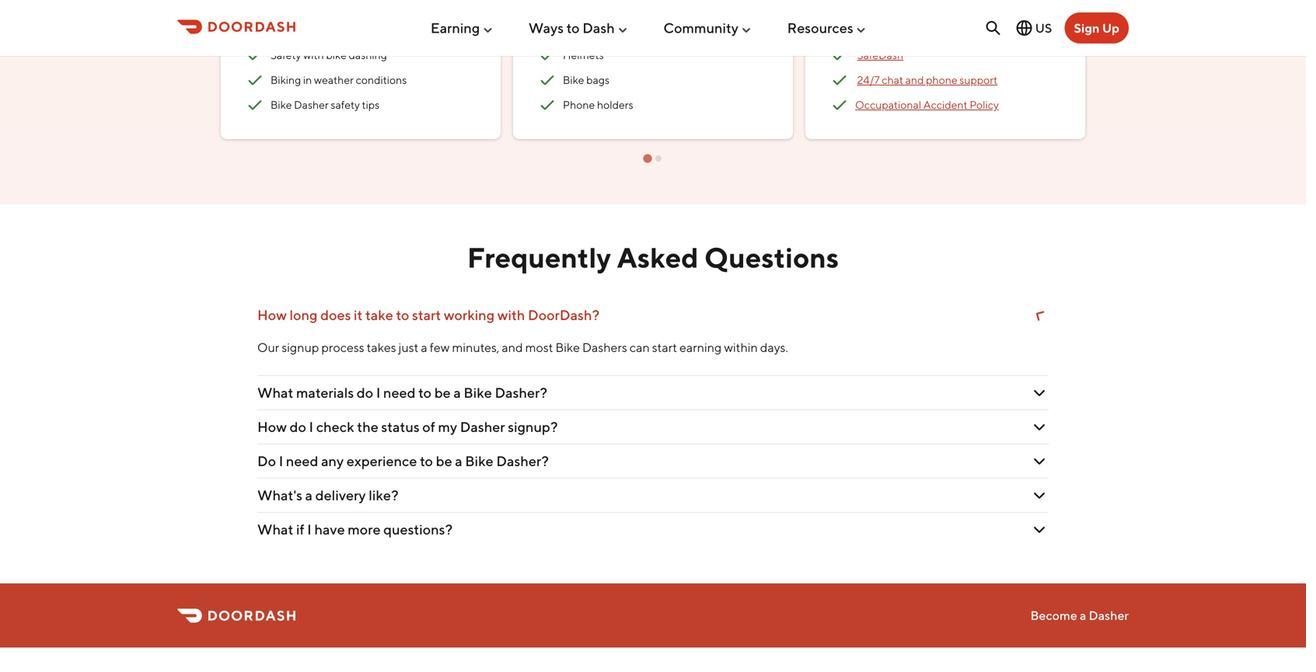 Task type: locate. For each thing, give the bounding box(es) containing it.
chevron down image for signup?
[[1031, 418, 1049, 437]]

how up do
[[257, 419, 287, 436]]

to right take
[[396, 307, 409, 324]]

1 vertical spatial dasher?
[[497, 453, 549, 470]]

1 horizontal spatial do
[[357, 385, 374, 402]]

just
[[399, 340, 419, 355]]

24/7 chat and phone support
[[858, 73, 998, 86]]

start up few
[[412, 307, 441, 324]]

dashing
[[349, 48, 387, 61]]

dash
[[583, 20, 615, 36]]

and right chat on the right
[[906, 73, 925, 86]]

0 horizontal spatial dasher
[[294, 98, 329, 111]]

with
[[303, 48, 324, 61], [498, 307, 525, 324]]

a
[[421, 340, 428, 355], [454, 385, 461, 402], [455, 453, 463, 470], [305, 487, 313, 504], [1080, 609, 1087, 624]]

do i need any experience to be a bike dasher?
[[257, 453, 549, 470]]

2 horizontal spatial and
[[906, 73, 925, 86]]

check mark image left safety
[[246, 46, 264, 64]]

2 horizontal spatial dasher
[[1089, 609, 1130, 624]]

and left "more!"
[[572, 18, 590, 31]]

occupational accident policy
[[856, 98, 999, 111]]

1 vertical spatial need
[[286, 453, 319, 470]]

check mark image left "bike dasher safety tips"
[[246, 95, 264, 114]]

1 horizontal spatial and
[[572, 18, 590, 31]]

questions
[[705, 241, 839, 274]]

helmets
[[563, 48, 604, 61]]

with inside know before you go region
[[303, 48, 324, 61]]

to up of
[[419, 385, 432, 402]]

have
[[315, 522, 345, 538]]

1 horizontal spatial the
[[737, 2, 754, 15]]

chevron down image
[[1031, 452, 1049, 471], [1031, 487, 1049, 505]]

can
[[630, 340, 650, 355]]

2 what from the top
[[257, 522, 294, 538]]

0 vertical spatial tips
[[456, 2, 474, 15]]

bike
[[563, 73, 585, 86], [271, 98, 292, 111], [556, 340, 580, 355], [464, 385, 492, 402], [465, 453, 494, 470]]

dasher
[[294, 98, 329, 111], [460, 419, 505, 436], [1089, 609, 1130, 624]]

how
[[257, 307, 287, 324], [257, 419, 287, 436]]

tips
[[456, 2, 474, 15], [362, 98, 380, 111]]

dasher inside know before you go region
[[294, 98, 329, 111]]

long
[[290, 307, 318, 324]]

the right the check
[[357, 419, 379, 436]]

and inside like the below, and more!
[[572, 18, 590, 31]]

check mark image left bike bags
[[538, 71, 557, 89]]

any
[[321, 453, 344, 470]]

more
[[348, 522, 381, 538]]

0 vertical spatial what
[[257, 385, 294, 402]]

1 vertical spatial and
[[906, 73, 925, 86]]

our
[[257, 340, 280, 355]]

the right like
[[737, 2, 754, 15]]

be
[[435, 385, 451, 402], [436, 453, 452, 470]]

1 horizontal spatial start
[[652, 340, 678, 355]]

few
[[430, 340, 450, 355]]

check mark image left phone
[[538, 95, 557, 114]]

most
[[526, 340, 553, 355]]

to down of
[[420, 453, 433, 470]]

0 vertical spatial do
[[357, 385, 374, 402]]

sign up button
[[1065, 12, 1130, 44]]

check mark image
[[246, 46, 264, 64], [538, 46, 557, 64], [831, 46, 850, 64], [246, 95, 264, 114], [538, 95, 557, 114]]

frequently asked questions
[[467, 241, 839, 274]]

tips up earning
[[456, 2, 474, 15]]

phone
[[563, 98, 595, 111]]

support
[[960, 73, 998, 86]]

with left bike
[[303, 48, 324, 61]]

the
[[737, 2, 754, 15], [357, 419, 379, 436]]

what's
[[257, 487, 303, 504]]

dasher? for what materials do i need to be a bike dasher?
[[495, 385, 548, 402]]

how left long
[[257, 307, 287, 324]]

to inside tips to learn about:
[[246, 18, 256, 31]]

do left the check
[[290, 419, 306, 436]]

check mark image left 24/7 in the top of the page
[[831, 71, 850, 89]]

i
[[376, 385, 381, 402], [309, 419, 314, 436], [279, 453, 283, 470], [307, 522, 312, 538]]

resources
[[788, 20, 854, 36]]

0 vertical spatial dasher
[[294, 98, 329, 111]]

0 horizontal spatial start
[[412, 307, 441, 324]]

0 horizontal spatial need
[[286, 453, 319, 470]]

need
[[384, 385, 416, 402], [286, 453, 319, 470]]

0 horizontal spatial with
[[303, 48, 324, 61]]

resources link
[[788, 13, 868, 43]]

1 vertical spatial chevron down image
[[1031, 487, 1049, 505]]

i left the check
[[309, 419, 314, 436]]

like the below, and more!
[[538, 2, 754, 31]]

chevron down image for doordash?
[[1030, 305, 1050, 326]]

1 vertical spatial be
[[436, 453, 452, 470]]

1 horizontal spatial with
[[498, 307, 525, 324]]

0 vertical spatial chevron down image
[[1031, 452, 1049, 471]]

know before you go region
[[215, 0, 1307, 164]]

1 vertical spatial do
[[290, 419, 306, 436]]

0 horizontal spatial the
[[357, 419, 379, 436]]

a down my
[[455, 453, 463, 470]]

1 chevron down image from the top
[[1031, 452, 1049, 471]]

of
[[423, 419, 436, 436]]

do
[[357, 385, 374, 402], [290, 419, 306, 436]]

to for do i need any experience to be a bike dasher?
[[420, 453, 433, 470]]

1 horizontal spatial tips
[[456, 2, 474, 15]]

do
[[257, 453, 276, 470]]

ways to dash link
[[529, 13, 629, 43]]

check mark image for dasher
[[246, 95, 264, 114]]

accident
[[924, 98, 968, 111]]

and
[[572, 18, 590, 31], [906, 73, 925, 86], [502, 340, 523, 355]]

delivery
[[316, 487, 366, 504]]

1 vertical spatial how
[[257, 419, 287, 436]]

dasher?
[[495, 385, 548, 402], [497, 453, 549, 470]]

to
[[246, 18, 256, 31], [567, 20, 580, 36], [396, 307, 409, 324], [419, 385, 432, 402], [420, 453, 433, 470]]

do right "materials"
[[357, 385, 374, 402]]

1 how from the top
[[257, 307, 287, 324]]

check mark image
[[1123, 46, 1142, 64], [246, 71, 264, 89], [538, 71, 557, 89], [831, 71, 850, 89], [831, 95, 850, 114]]

1 vertical spatial dasher
[[460, 419, 505, 436]]

0 vertical spatial the
[[737, 2, 754, 15]]

chevron down image
[[1030, 305, 1050, 326], [1031, 384, 1049, 403], [1031, 418, 1049, 437], [1031, 521, 1049, 540]]

weather
[[314, 73, 354, 86]]

1 vertical spatial with
[[498, 307, 525, 324]]

become a dasher link
[[1031, 609, 1130, 624]]

0 vertical spatial dasher?
[[495, 385, 548, 402]]

need up the status
[[384, 385, 416, 402]]

0 vertical spatial how
[[257, 307, 287, 324]]

with up 'our signup process takes just a few minutes, and most bike dashers can start earning within days.'
[[498, 307, 525, 324]]

0 horizontal spatial tips
[[362, 98, 380, 111]]

need left any
[[286, 453, 319, 470]]

to for what materials do i need to be a bike dasher?
[[419, 385, 432, 402]]

to for how long does it take to start working with doordash?
[[396, 307, 409, 324]]

in
[[303, 73, 312, 86]]

dasher right my
[[460, 419, 505, 436]]

dasher? up signup?
[[495, 385, 548, 402]]

1 vertical spatial the
[[357, 419, 379, 436]]

0 horizontal spatial do
[[290, 419, 306, 436]]

0 vertical spatial need
[[384, 385, 416, 402]]

policy
[[970, 98, 999, 111]]

dashers
[[583, 340, 628, 355]]

earning
[[680, 340, 722, 355]]

2 how from the top
[[257, 419, 287, 436]]

dasher right become
[[1089, 609, 1130, 624]]

community link
[[664, 13, 753, 43]]

start right the "can"
[[652, 340, 678, 355]]

holders
[[597, 98, 634, 111]]

what's a delivery like?
[[257, 487, 399, 504]]

dasher? down signup?
[[497, 453, 549, 470]]

tips right safety
[[362, 98, 380, 111]]

the inside like the below, and more!
[[737, 2, 754, 15]]

to left dash
[[567, 20, 580, 36]]

dasher down in
[[294, 98, 329, 111]]

occupational
[[856, 98, 922, 111]]

0 vertical spatial and
[[572, 18, 590, 31]]

what
[[257, 385, 294, 402], [257, 522, 294, 538]]

what left if
[[257, 522, 294, 538]]

1 vertical spatial tips
[[362, 98, 380, 111]]

start
[[412, 307, 441, 324], [652, 340, 678, 355]]

be down my
[[436, 453, 452, 470]]

days.
[[761, 340, 789, 355]]

to left 'learn'
[[246, 18, 256, 31]]

become
[[1031, 609, 1078, 624]]

2 chevron down image from the top
[[1031, 487, 1049, 505]]

what down our
[[257, 385, 294, 402]]

chevron down image for do i need any experience to be a bike dasher?
[[1031, 452, 1049, 471]]

i up how do i check the status of my dasher signup?
[[376, 385, 381, 402]]

0 vertical spatial with
[[303, 48, 324, 61]]

status
[[381, 419, 420, 436]]

sign up
[[1075, 21, 1120, 35]]

bike
[[326, 48, 347, 61]]

1 vertical spatial start
[[652, 340, 678, 355]]

0 vertical spatial be
[[435, 385, 451, 402]]

signup?
[[508, 419, 558, 436]]

1 what from the top
[[257, 385, 294, 402]]

it
[[354, 307, 363, 324]]

and left most
[[502, 340, 523, 355]]

be up my
[[435, 385, 451, 402]]

what for what if i have more questions?
[[257, 522, 294, 538]]

how long does it take to start working with doordash?
[[257, 307, 600, 324]]

1 vertical spatial what
[[257, 522, 294, 538]]

2 vertical spatial and
[[502, 340, 523, 355]]

safedash
[[858, 48, 904, 61]]

i right do
[[279, 453, 283, 470]]

check mark image left biking
[[246, 71, 264, 89]]



Task type: vqa. For each thing, say whether or not it's contained in the screenshot.
FIND
no



Task type: describe. For each thing, give the bounding box(es) containing it.
ways
[[529, 20, 564, 36]]

earning
[[431, 20, 480, 36]]

what materials do i need to be a bike dasher?
[[257, 385, 548, 402]]

a up my
[[454, 385, 461, 402]]

how for how long does it take to start working with doordash?
[[257, 307, 287, 324]]

bike dasher safety tips
[[271, 98, 380, 111]]

a left few
[[421, 340, 428, 355]]

about:
[[284, 18, 315, 31]]

within
[[724, 340, 758, 355]]

safety
[[271, 48, 301, 61]]

i right if
[[307, 522, 312, 538]]

materials
[[296, 385, 354, 402]]

bags
[[587, 73, 610, 86]]

a right what's
[[305, 487, 313, 504]]

more!
[[592, 18, 621, 31]]

working
[[444, 307, 495, 324]]

check mark image down resources link
[[831, 46, 850, 64]]

check mark image down sign up button
[[1123, 46, 1142, 64]]

check mark image down 'ways'
[[538, 46, 557, 64]]

takes
[[367, 340, 396, 355]]

frequently
[[467, 241, 612, 274]]

us
[[1036, 21, 1053, 35]]

how do i check the status of my dasher signup?
[[257, 419, 558, 436]]

select a slide to show tab list
[[215, 151, 1092, 164]]

check mark image for with
[[246, 46, 264, 64]]

learn
[[258, 18, 282, 31]]

biking in weather conditions
[[271, 73, 407, 86]]

community
[[664, 20, 739, 36]]

earning link
[[431, 13, 494, 43]]

24/7
[[858, 73, 880, 86]]

tips inside tips to learn about:
[[456, 2, 474, 15]]

how for how do i check the status of my dasher signup?
[[257, 419, 287, 436]]

bike bags
[[563, 73, 612, 86]]

does
[[321, 307, 351, 324]]

dasher? for do i need any experience to be a bike dasher?
[[497, 453, 549, 470]]

check mark image for holders
[[538, 95, 557, 114]]

like
[[718, 2, 735, 15]]

asked
[[617, 241, 699, 274]]

become a dasher
[[1031, 609, 1130, 624]]

our signup process takes just a few minutes, and most bike dashers can start earning within days.
[[257, 340, 789, 355]]

my
[[438, 419, 458, 436]]

check
[[316, 419, 354, 436]]

0 vertical spatial start
[[412, 307, 441, 324]]

1 horizontal spatial need
[[384, 385, 416, 402]]

minutes,
[[452, 340, 500, 355]]

sign
[[1075, 21, 1100, 35]]

process
[[322, 340, 365, 355]]

1 horizontal spatial dasher
[[460, 419, 505, 436]]

a right become
[[1080, 609, 1087, 624]]

0 horizontal spatial and
[[502, 340, 523, 355]]

chevron down image for what's a delivery like?
[[1031, 487, 1049, 505]]

signup
[[282, 340, 319, 355]]

below,
[[538, 18, 569, 31]]

phone holders
[[563, 98, 634, 111]]

ways to dash
[[529, 20, 615, 36]]

be for experience
[[436, 453, 452, 470]]

safety
[[331, 98, 360, 111]]

safedash link
[[858, 48, 904, 61]]

chevron down image for dasher?
[[1031, 384, 1049, 403]]

experience
[[347, 453, 417, 470]]

chat
[[882, 73, 904, 86]]

doordash?
[[528, 307, 600, 324]]

like?
[[369, 487, 399, 504]]

conditions
[[356, 73, 407, 86]]

globe line image
[[1016, 19, 1034, 37]]

tips to learn about:
[[246, 2, 474, 31]]

what for what materials do i need to be a bike dasher?
[[257, 385, 294, 402]]

what if i have more questions?
[[257, 522, 453, 538]]

check mark image left occupational
[[831, 95, 850, 114]]

be for need
[[435, 385, 451, 402]]

2 vertical spatial dasher
[[1089, 609, 1130, 624]]

24/7 chat and phone support link
[[858, 73, 998, 86]]

occupational accident policy link
[[856, 98, 999, 111]]

phone
[[927, 73, 958, 86]]

if
[[296, 522, 305, 538]]

take
[[366, 307, 394, 324]]

biking
[[271, 73, 301, 86]]

safety with bike dashing
[[271, 48, 387, 61]]

questions?
[[384, 522, 453, 538]]



